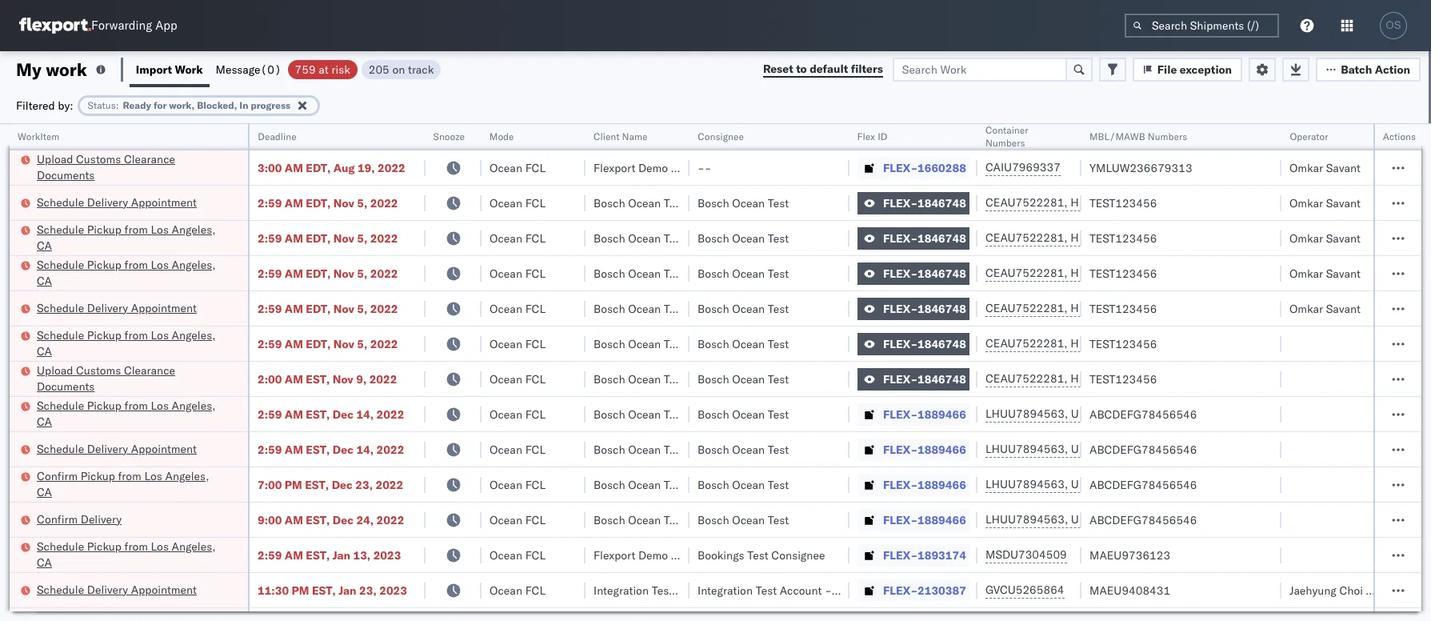 Task type: vqa. For each thing, say whether or not it's contained in the screenshot.
first 5,
yes



Task type: describe. For each thing, give the bounding box(es) containing it.
5 ocean fcl from the top
[[490, 301, 546, 316]]

jaehyung
[[1290, 583, 1337, 598]]

1 fcl from the top
[[526, 160, 546, 175]]

message
[[216, 62, 261, 76]]

24,
[[357, 513, 374, 527]]

4 flex-1889466 from the top
[[884, 513, 967, 527]]

5 hlxu8034992 from the top
[[1156, 336, 1234, 351]]

mbl/mawb numbers
[[1090, 130, 1188, 142]]

1 schedule pickup from los angeles, ca button from the top
[[37, 221, 227, 255]]

karl
[[835, 583, 856, 598]]

forwarding app link
[[19, 18, 177, 34]]

23, for 2023
[[359, 583, 377, 598]]

9 schedule from the top
[[37, 582, 84, 597]]

2 flex- from the top
[[884, 196, 918, 210]]

status : ready for work, blocked, in progress
[[88, 99, 291, 111]]

container
[[986, 124, 1029, 136]]

4 schedule delivery appointment button from the top
[[37, 582, 197, 599]]

operator
[[1290, 130, 1329, 142]]

3 resize handle column header from the left
[[463, 124, 482, 621]]

test123456 for fifth schedule pickup from los angeles, ca link from the bottom
[[1090, 231, 1158, 245]]

my work
[[16, 58, 87, 80]]

1 test123456 from the top
[[1090, 196, 1158, 210]]

consignee down consignee button
[[671, 160, 725, 175]]

13 fcl from the top
[[526, 583, 546, 598]]

flex-1893174
[[884, 548, 967, 562]]

forwarding
[[91, 18, 152, 33]]

est, up 2:59 am est, jan 13, 2023
[[306, 513, 330, 527]]

8 ocean fcl from the top
[[490, 407, 546, 421]]

1 schedule pickup from los angeles, ca link from the top
[[37, 221, 227, 253]]

exception
[[1180, 62, 1233, 76]]

12 fcl from the top
[[526, 548, 546, 562]]

10 ocean fcl from the top
[[490, 477, 546, 492]]

schedule delivery appointment for second the "schedule delivery appointment" button from the bottom of the page
[[37, 441, 197, 456]]

3 schedule pickup from los angeles, ca link from the top
[[37, 327, 227, 359]]

upload for 2:00 am est, nov 9, 2022
[[37, 363, 73, 377]]

actions
[[1384, 130, 1417, 142]]

flex
[[858, 130, 876, 142]]

client name button
[[586, 127, 674, 143]]

5 ceau7522281, from the top
[[986, 336, 1068, 351]]

2022 for second "schedule pickup from los angeles, ca" button from the top
[[370, 266, 398, 281]]

flexport for bookings test consignee
[[594, 548, 636, 562]]

flex-1846748 for 4th schedule pickup from los angeles, ca link from the bottom
[[884, 266, 967, 281]]

5 omkar from the top
[[1290, 301, 1324, 316]]

4 test123456 from the top
[[1090, 301, 1158, 316]]

2 ceau7522281, from the top
[[986, 231, 1068, 245]]

3 schedule from the top
[[37, 257, 84, 272]]

integration test account - karl lagerfeld
[[698, 583, 906, 598]]

mbl/mawb
[[1090, 130, 1146, 142]]

track
[[408, 62, 434, 76]]

on
[[393, 62, 405, 76]]

9:00
[[258, 513, 282, 527]]

my
[[16, 58, 41, 80]]

2022 for confirm pickup from los angeles, ca button
[[376, 477, 404, 492]]

3:00
[[258, 160, 282, 175]]

lhuu7894563, for schedule pickup from los angeles, ca
[[986, 407, 1069, 421]]

(0)
[[261, 62, 281, 76]]

ceau7522281, hlxu6269489, hlxu8034992 for fifth "schedule pickup from los angeles, ca" button from the bottom of the page
[[986, 231, 1234, 245]]

1 2:59 am edt, nov 5, 2022 from the top
[[258, 196, 398, 210]]

from for first schedule pickup from los angeles, ca link from the bottom of the page
[[125, 539, 148, 554]]

2 edt, from the top
[[306, 196, 331, 210]]

1 am from the top
[[285, 160, 303, 175]]

6 ocean fcl from the top
[[490, 337, 546, 351]]

angeles, inside confirm pickup from los angeles, ca
[[165, 469, 209, 483]]

11 flex- from the top
[[884, 513, 918, 527]]

10 resize handle column header from the left
[[1367, 124, 1386, 621]]

by:
[[58, 98, 73, 112]]

1 ceau7522281, hlxu6269489, hlxu8034992 from the top
[[986, 195, 1234, 210]]

Search Shipments (/) text field
[[1125, 14, 1280, 38]]

ready
[[123, 99, 151, 111]]

delivery for second the "schedule delivery appointment" button from the bottom of the page
[[87, 441, 128, 456]]

1 ocean fcl from the top
[[490, 160, 546, 175]]

2:00
[[258, 372, 282, 386]]

batch action
[[1342, 62, 1411, 76]]

os button
[[1376, 7, 1413, 44]]

filtered
[[16, 98, 55, 112]]

1660288
[[918, 160, 967, 175]]

flex-1889466 for confirm pickup from los angeles, ca
[[884, 477, 967, 492]]

upload customs clearance documents button for 2:00 am est, nov 9, 2022
[[37, 362, 227, 396]]

10 fcl from the top
[[526, 477, 546, 492]]

1 schedule delivery appointment button from the top
[[37, 194, 197, 212]]

delivery for second the "schedule delivery appointment" button from the top
[[87, 301, 128, 315]]

test123456 for third schedule pickup from los angeles, ca link from the bottom
[[1090, 337, 1158, 351]]

filters
[[851, 62, 884, 76]]

confirm delivery link
[[37, 511, 122, 527]]

caiu7969337
[[986, 160, 1061, 174]]

11:30
[[258, 583, 289, 598]]

default
[[810, 62, 849, 76]]

lhuu7894563, uetu5238478 for schedule delivery appointment
[[986, 442, 1150, 456]]

confirm delivery button
[[37, 511, 122, 529]]

in
[[240, 99, 248, 111]]

4 uetu5238478 from the top
[[1072, 512, 1150, 527]]

pickup inside confirm pickup from los angeles, ca
[[81, 469, 115, 483]]

2 2:59 am edt, nov 5, 2022 from the top
[[258, 231, 398, 245]]

from for third schedule pickup from los angeles, ca link from the bottom
[[125, 328, 148, 342]]

1889466 for confirm pickup from los angeles, ca
[[918, 477, 967, 492]]

batch
[[1342, 62, 1373, 76]]

5 2:59 am edt, nov 5, 2022 from the top
[[258, 337, 398, 351]]

os
[[1387, 19, 1402, 31]]

lagerfeld
[[859, 583, 906, 598]]

4 2:59 from the top
[[258, 301, 282, 316]]

flex- for second "schedule pickup from los angeles, ca" button from the top
[[884, 266, 918, 281]]

2022 for fifth "schedule pickup from los angeles, ca" button from the bottom of the page
[[370, 231, 398, 245]]

2022 for 2nd "schedule pickup from los angeles, ca" button from the bottom of the page
[[377, 407, 404, 421]]

19,
[[358, 160, 375, 175]]

2022 for second the "schedule delivery appointment" button from the bottom of the page
[[377, 442, 404, 457]]

abcdefg78456546 for schedule delivery appointment
[[1090, 442, 1198, 457]]

flex id button
[[850, 127, 962, 143]]

2 savant from the top
[[1327, 196, 1361, 210]]

upload customs clearance documents for 3:00 am edt, aug 19, 2022
[[37, 152, 175, 182]]

resize handle column header for flex id
[[959, 124, 978, 621]]

flexport. image
[[19, 18, 91, 34]]

5 schedule pickup from los angeles, ca button from the top
[[37, 538, 227, 572]]

account
[[780, 583, 822, 598]]

5 omkar savant from the top
[[1290, 301, 1361, 316]]

flex- for confirm pickup from los angeles, ca button
[[884, 477, 918, 492]]

5 flex- from the top
[[884, 301, 918, 316]]

1846748 for second "schedule pickup from los angeles, ca" button from the top
[[918, 266, 967, 281]]

2 omkar from the top
[[1290, 196, 1324, 210]]

delivery for confirm delivery button
[[81, 512, 122, 526]]

6 hlxu8034992 from the top
[[1156, 371, 1234, 386]]

4 lhuu7894563, uetu5238478 from the top
[[986, 512, 1150, 527]]

2 schedule delivery appointment button from the top
[[37, 300, 197, 317]]

status
[[88, 99, 116, 111]]

client
[[594, 130, 620, 142]]

2:59 for third "schedule pickup from los angeles, ca" button
[[258, 337, 282, 351]]

numbers for mbl/mawb numbers
[[1148, 130, 1188, 142]]

resize handle column header for deadline
[[407, 124, 426, 621]]

for
[[154, 99, 167, 111]]

4 1846748 from the top
[[918, 301, 967, 316]]

9 ocean fcl from the top
[[490, 442, 546, 457]]

5 am from the top
[[285, 301, 303, 316]]

resize handle column header for mbl/mawb numbers
[[1263, 124, 1282, 621]]

msdu7304509
[[986, 548, 1068, 562]]

resize handle column header for workitem
[[229, 124, 248, 621]]

flex id
[[858, 130, 888, 142]]

1846748 for third "schedule pickup from los angeles, ca" button
[[918, 337, 967, 351]]

12 ocean fcl from the top
[[490, 548, 546, 562]]

lhuu7894563, uetu5238478 for schedule pickup from los angeles, ca
[[986, 407, 1150, 421]]

3 am from the top
[[285, 231, 303, 245]]

4 am from the top
[[285, 266, 303, 281]]

import work
[[136, 62, 203, 76]]

1 schedule from the top
[[37, 195, 84, 209]]

reset
[[764, 62, 794, 76]]

6 am from the top
[[285, 337, 303, 351]]

4 schedule pickup from los angeles, ca button from the top
[[37, 397, 227, 431]]

mode button
[[482, 127, 570, 143]]

app
[[155, 18, 177, 33]]

7 fcl from the top
[[526, 372, 546, 386]]

resize handle column header for consignee
[[831, 124, 850, 621]]

confirm pickup from los angeles, ca button
[[37, 468, 227, 501]]

upload customs clearance documents for 2:00 am est, nov 9, 2022
[[37, 363, 175, 393]]

schedule delivery appointment for fourth the "schedule delivery appointment" button from the bottom of the page
[[37, 195, 197, 209]]

consignee up integration
[[671, 548, 725, 562]]

5 schedule from the top
[[37, 328, 84, 342]]

14, for schedule delivery appointment
[[357, 442, 374, 457]]

9 am from the top
[[285, 442, 303, 457]]

test123456 for 4th schedule pickup from los angeles, ca link from the bottom
[[1090, 266, 1158, 281]]

jan for 13,
[[333, 548, 351, 562]]

11 fcl from the top
[[526, 513, 546, 527]]

import
[[136, 62, 172, 76]]

maeu9408431
[[1090, 583, 1171, 598]]

mbl/mawb numbers button
[[1082, 127, 1266, 143]]

id
[[879, 130, 888, 142]]

schedule delivery appointment for second the "schedule delivery appointment" button from the top
[[37, 301, 197, 315]]

clearance for 3:00 am edt, aug 19, 2022
[[124, 152, 175, 166]]

confirm delivery
[[37, 512, 122, 526]]

flex-1889466 for schedule pickup from los angeles, ca
[[884, 407, 967, 421]]

schedule delivery appointment link for fourth the "schedule delivery appointment" button from the bottom of the page
[[37, 194, 197, 210]]

11 ocean fcl from the top
[[490, 513, 546, 527]]

upload for 3:00 am edt, aug 19, 2022
[[37, 152, 73, 166]]

resize handle column header for mode
[[567, 124, 586, 621]]

5 savant from the top
[[1327, 301, 1361, 316]]

1 ceau7522281, from the top
[[986, 195, 1068, 210]]

mode
[[490, 130, 514, 142]]

8 am from the top
[[285, 407, 303, 421]]

4 ceau7522281, from the top
[[986, 301, 1068, 315]]

container numbers
[[986, 124, 1029, 149]]

ymluw236679313
[[1090, 160, 1193, 175]]

flex- for upload customs clearance documents button associated with 3:00 am edt, aug 19, 2022
[[884, 160, 918, 175]]

4 schedule from the top
[[37, 301, 84, 315]]

edt, for fifth schedule pickup from los angeles, ca link from the bottom
[[306, 231, 331, 245]]

5 schedule pickup from los angeles, ca link from the top
[[37, 538, 227, 570]]

3 fcl from the top
[[526, 231, 546, 245]]

3 schedule pickup from los angeles, ca button from the top
[[37, 327, 227, 361]]

consignee button
[[690, 127, 834, 143]]

action
[[1376, 62, 1411, 76]]

1 hlxu8034992 from the top
[[1156, 195, 1234, 210]]

appointment for second the "schedule delivery appointment" button from the top
[[131, 301, 197, 315]]

flex-1889466 for schedule delivery appointment
[[884, 442, 967, 457]]

dec for schedule pickup from los angeles, ca
[[333, 407, 354, 421]]

ceau7522281, hlxu6269489, hlxu8034992 for third "schedule pickup from los angeles, ca" button
[[986, 336, 1234, 351]]

3 ocean fcl from the top
[[490, 231, 546, 245]]

2 ocean fcl from the top
[[490, 196, 546, 210]]

import work button
[[130, 51, 209, 87]]

confirm pickup from los angeles, ca link
[[37, 468, 227, 500]]

flexport for --
[[594, 160, 636, 175]]

schedule pickup from los angeles, ca for fifth schedule pickup from los angeles, ca link from the bottom
[[37, 222, 216, 253]]

7:00 pm est, dec 23, 2022
[[258, 477, 404, 492]]

759
[[295, 62, 316, 76]]

4 2:59 am edt, nov 5, 2022 from the top
[[258, 301, 398, 316]]

9 fcl from the top
[[526, 442, 546, 457]]

2 hlxu8034992 from the top
[[1156, 231, 1234, 245]]

savant for 4th schedule pickup from los angeles, ca link from the bottom
[[1327, 266, 1361, 281]]

risk
[[332, 62, 350, 76]]

4 fcl from the top
[[526, 266, 546, 281]]

11 resize handle column header from the left
[[1403, 124, 1422, 621]]

8 schedule from the top
[[37, 539, 84, 554]]

6 hlxu6269489, from the top
[[1071, 371, 1153, 386]]

4 flex-1846748 from the top
[[884, 301, 967, 316]]

4 ceau7522281, hlxu6269489, hlxu8034992 from the top
[[986, 301, 1234, 315]]

5 hlxu6269489, from the top
[[1071, 336, 1153, 351]]

work,
[[169, 99, 195, 111]]

flex-2130387
[[884, 583, 967, 598]]

4 1889466 from the top
[[918, 513, 967, 527]]

5 edt, from the top
[[306, 301, 331, 316]]

1846748 for upload customs clearance documents button for 2:00 am est, nov 9, 2022
[[918, 372, 967, 386]]

2:59 for second the "schedule delivery appointment" button from the bottom of the page
[[258, 442, 282, 457]]

ca for fifth schedule pickup from los angeles, ca link from the bottom
[[37, 238, 52, 253]]

reset to default filters
[[764, 62, 884, 76]]

1 hlxu6269489, from the top
[[1071, 195, 1153, 210]]

759 at risk
[[295, 62, 350, 76]]

omkar savant for 4th schedule pickup from los angeles, ca link from the bottom
[[1290, 266, 1361, 281]]

maeu9736123
[[1090, 548, 1171, 562]]

demo for bookings
[[639, 548, 668, 562]]

dec for schedule delivery appointment
[[333, 442, 354, 457]]



Task type: locate. For each thing, give the bounding box(es) containing it.
pm
[[285, 477, 302, 492], [292, 583, 309, 598]]

appointment for 4th the "schedule delivery appointment" button from the top
[[131, 582, 197, 597]]

at
[[319, 62, 329, 76]]

est,
[[306, 372, 330, 386], [306, 407, 330, 421], [306, 442, 330, 457], [305, 477, 329, 492], [306, 513, 330, 527], [306, 548, 330, 562], [312, 583, 336, 598]]

:
[[116, 99, 119, 111]]

resize handle column header
[[229, 124, 248, 621], [407, 124, 426, 621], [463, 124, 482, 621], [567, 124, 586, 621], [671, 124, 690, 621], [831, 124, 850, 621], [959, 124, 978, 621], [1063, 124, 1082, 621], [1263, 124, 1282, 621], [1367, 124, 1386, 621], [1403, 124, 1422, 621]]

omkar
[[1290, 160, 1324, 175], [1290, 196, 1324, 210], [1290, 231, 1324, 245], [1290, 266, 1324, 281], [1290, 301, 1324, 316]]

14, for schedule pickup from los angeles, ca
[[357, 407, 374, 421]]

demo down name
[[639, 160, 668, 175]]

schedule pickup from los angeles, ca for first schedule pickup from los angeles, ca link from the bottom of the page
[[37, 539, 216, 570]]

0 vertical spatial upload customs clearance documents button
[[37, 151, 227, 185]]

3 omkar from the top
[[1290, 231, 1324, 245]]

2022 for upload customs clearance documents button for 2:00 am est, nov 9, 2022
[[370, 372, 397, 386]]

2 flex-1846748 from the top
[[884, 231, 967, 245]]

edt, for 4th schedule pickup from los angeles, ca link from the bottom
[[306, 266, 331, 281]]

delivery for fourth the "schedule delivery appointment" button from the bottom of the page
[[87, 195, 128, 209]]

0 vertical spatial clearance
[[124, 152, 175, 166]]

numbers
[[1148, 130, 1188, 142], [986, 137, 1026, 149]]

est, up 7:00 pm est, dec 23, 2022
[[306, 442, 330, 457]]

from for confirm pickup from los angeles, ca link on the bottom of the page
[[118, 469, 142, 483]]

ca for confirm pickup from los angeles, ca link on the bottom of the page
[[37, 485, 52, 499]]

7 ocean fcl from the top
[[490, 372, 546, 386]]

2 fcl from the top
[[526, 196, 546, 210]]

est, down 2:00 am est, nov 9, 2022
[[306, 407, 330, 421]]

resize handle column header for container numbers
[[1063, 124, 1082, 621]]

jan left 13,
[[333, 548, 351, 562]]

2 upload customs clearance documents from the top
[[37, 363, 175, 393]]

1 vertical spatial documents
[[37, 379, 95, 393]]

omkar for upload customs clearance documents link related to 3:00 am edt, aug 19, 2022
[[1290, 160, 1324, 175]]

7 schedule from the top
[[37, 441, 84, 456]]

choi
[[1340, 583, 1364, 598]]

1 vertical spatial 23,
[[359, 583, 377, 598]]

from for fifth schedule pickup from los angeles, ca link from the bottom
[[125, 222, 148, 237]]

1893174
[[918, 548, 967, 562]]

1 schedule pickup from los angeles, ca from the top
[[37, 222, 216, 253]]

2 ceau7522281, hlxu6269489, hlxu8034992 from the top
[[986, 231, 1234, 245]]

3 schedule pickup from los angeles, ca from the top
[[37, 328, 216, 358]]

3 test123456 from the top
[[1090, 266, 1158, 281]]

schedule pickup from los angeles, ca for third schedule pickup from los angeles, ca link from the bottom
[[37, 328, 216, 358]]

23, down 13,
[[359, 583, 377, 598]]

filtered by:
[[16, 98, 73, 112]]

0 vertical spatial confirm
[[37, 469, 78, 483]]

pm right 7:00
[[285, 477, 302, 492]]

client name
[[594, 130, 648, 142]]

3 lhuu7894563, from the top
[[986, 477, 1069, 491]]

1889466
[[918, 407, 967, 421], [918, 442, 967, 457], [918, 477, 967, 492], [918, 513, 967, 527]]

confirm for confirm pickup from los angeles, ca
[[37, 469, 78, 483]]

dec up 9:00 am est, dec 24, 2022
[[332, 477, 353, 492]]

bookings test consignee
[[698, 548, 826, 562]]

delivery for 4th the "schedule delivery appointment" button from the top
[[87, 582, 128, 597]]

ca inside confirm pickup from los angeles, ca
[[37, 485, 52, 499]]

numbers up ymluw236679313
[[1148, 130, 1188, 142]]

2023 down 2:59 am est, jan 13, 2023
[[380, 583, 407, 598]]

bookings
[[698, 548, 745, 562]]

schedule delivery appointment link
[[37, 194, 197, 210], [37, 300, 197, 316], [37, 441, 197, 457], [37, 582, 197, 598]]

clearance for 2:00 am est, nov 9, 2022
[[124, 363, 175, 377]]

0 horizontal spatial numbers
[[986, 137, 1026, 149]]

0 vertical spatial upload customs clearance documents
[[37, 152, 175, 182]]

1889466 for schedule pickup from los angeles, ca
[[918, 407, 967, 421]]

demo left bookings
[[639, 548, 668, 562]]

2023 right 13,
[[374, 548, 401, 562]]

delivery
[[87, 195, 128, 209], [87, 301, 128, 315], [87, 441, 128, 456], [81, 512, 122, 526], [87, 582, 128, 597]]

lhuu7894563,
[[986, 407, 1069, 421], [986, 442, 1069, 456], [986, 477, 1069, 491], [986, 512, 1069, 527]]

flex-1846748 for 2:00 am est, nov 9, 2022 upload customs clearance documents link
[[884, 372, 967, 386]]

5 schedule pickup from los angeles, ca from the top
[[37, 539, 216, 570]]

flex- for 1st "schedule pickup from los angeles, ca" button from the bottom
[[884, 548, 918, 562]]

13 flex- from the top
[[884, 583, 918, 598]]

2 customs from the top
[[76, 363, 121, 377]]

1 demo from the top
[[639, 160, 668, 175]]

schedule pickup from los angeles, ca for 4th schedule pickup from los angeles, ca link from the bottom
[[37, 257, 216, 288]]

4 schedule pickup from los angeles, ca link from the top
[[37, 397, 227, 429]]

11 am from the top
[[285, 548, 303, 562]]

upload
[[37, 152, 73, 166], [37, 363, 73, 377]]

3 schedule delivery appointment button from the top
[[37, 441, 197, 458]]

1 vertical spatial flexport
[[594, 548, 636, 562]]

4 flex- from the top
[[884, 266, 918, 281]]

1 vertical spatial 2:59 am est, dec 14, 2022
[[258, 442, 404, 457]]

-
[[698, 160, 705, 175], [705, 160, 712, 175], [825, 583, 832, 598], [1367, 583, 1374, 598]]

2:59 am est, dec 14, 2022 up 7:00 pm est, dec 23, 2022
[[258, 442, 404, 457]]

bosch
[[594, 196, 626, 210], [698, 196, 730, 210], [594, 231, 626, 245], [698, 231, 730, 245], [594, 266, 626, 281], [698, 266, 730, 281], [594, 301, 626, 316], [698, 301, 730, 316], [594, 337, 626, 351], [698, 337, 730, 351], [594, 372, 626, 386], [698, 372, 730, 386], [594, 407, 626, 421], [698, 407, 730, 421], [594, 442, 626, 457], [698, 442, 730, 457], [594, 477, 626, 492], [698, 477, 730, 492], [594, 513, 626, 527], [698, 513, 730, 527]]

uetu5238478 for schedule delivery appointment
[[1072, 442, 1150, 456]]

0 vertical spatial jan
[[333, 548, 351, 562]]

uetu5238478
[[1072, 407, 1150, 421], [1072, 442, 1150, 456], [1072, 477, 1150, 491], [1072, 512, 1150, 527]]

3 lhuu7894563, uetu5238478 from the top
[[986, 477, 1150, 491]]

14, down 9,
[[357, 407, 374, 421]]

flex-1846748 for fifth schedule pickup from los angeles, ca link from the bottom
[[884, 231, 967, 245]]

message (0)
[[216, 62, 281, 76]]

from for 2nd schedule pickup from los angeles, ca link from the bottom of the page
[[125, 398, 148, 413]]

edt, for third schedule pickup from los angeles, ca link from the bottom
[[306, 337, 331, 351]]

flex-1889466 button
[[858, 403, 970, 425], [858, 403, 970, 425], [858, 438, 970, 461], [858, 438, 970, 461], [858, 473, 970, 496], [858, 473, 970, 496], [858, 509, 970, 531], [858, 509, 970, 531]]

confirm up confirm delivery 'link'
[[37, 469, 78, 483]]

14, up 7:00 pm est, dec 23, 2022
[[357, 442, 374, 457]]

consignee up account
[[772, 548, 826, 562]]

ceau7522281, hlxu6269489, hlxu8034992 for upload customs clearance documents button for 2:00 am est, nov 9, 2022
[[986, 371, 1234, 386]]

1 upload customs clearance documents button from the top
[[37, 151, 227, 185]]

23, up the 24,
[[356, 477, 373, 492]]

4 savant from the top
[[1327, 266, 1361, 281]]

4 schedule delivery appointment from the top
[[37, 582, 197, 597]]

confirm pickup from los angeles, ca
[[37, 469, 209, 499]]

name
[[622, 130, 648, 142]]

est, down 2:59 am est, jan 13, 2023
[[312, 583, 336, 598]]

omkar savant
[[1290, 160, 1361, 175], [1290, 196, 1361, 210], [1290, 231, 1361, 245], [1290, 266, 1361, 281], [1290, 301, 1361, 316]]

uetu5238478 for confirm pickup from los angeles, ca
[[1072, 477, 1150, 491]]

1 vertical spatial customs
[[76, 363, 121, 377]]

aug
[[334, 160, 355, 175]]

1 omkar from the top
[[1290, 160, 1324, 175]]

5 fcl from the top
[[526, 301, 546, 316]]

1 abcdefg78456546 from the top
[[1090, 407, 1198, 421]]

4 5, from the top
[[357, 301, 368, 316]]

2130387
[[918, 583, 967, 598]]

2 flex-1889466 from the top
[[884, 442, 967, 457]]

lhuu7894563, for confirm pickup from los angeles, ca
[[986, 477, 1069, 491]]

upload customs clearance documents link for 3:00 am edt, aug 19, 2022
[[37, 151, 227, 183]]

flex- for third "schedule pickup from los angeles, ca" button
[[884, 337, 918, 351]]

13 ocean fcl from the top
[[490, 583, 546, 598]]

2:00 am est, nov 9, 2022
[[258, 372, 397, 386]]

demo
[[639, 160, 668, 175], [639, 548, 668, 562]]

confirm inside confirm pickup from los angeles, ca
[[37, 469, 78, 483]]

Search Work text field
[[893, 57, 1068, 81]]

flex- for fifth "schedule pickup from los angeles, ca" button from the bottom of the page
[[884, 231, 918, 245]]

0 vertical spatial pm
[[285, 477, 302, 492]]

3 2:59 from the top
[[258, 266, 282, 281]]

est, for 2nd "schedule pickup from los angeles, ca" button from the bottom of the page
[[306, 407, 330, 421]]

dec for confirm pickup from los angeles, ca
[[332, 477, 353, 492]]

dec up 7:00 pm est, dec 23, 2022
[[333, 442, 354, 457]]

flexport demo consignee for -
[[594, 160, 725, 175]]

documents for 2:00
[[37, 379, 95, 393]]

numbers for container numbers
[[986, 137, 1026, 149]]

0 vertical spatial 23,
[[356, 477, 373, 492]]

pm right 11:30 at the left bottom of page
[[292, 583, 309, 598]]

1 flex-1889466 from the top
[[884, 407, 967, 421]]

1 vertical spatial clearance
[[124, 363, 175, 377]]

7 2:59 from the top
[[258, 442, 282, 457]]

2:59 for 1st "schedule pickup from los angeles, ca" button from the bottom
[[258, 548, 282, 562]]

gvcu5265864
[[986, 583, 1065, 597]]

1 vertical spatial confirm
[[37, 512, 78, 526]]

2023 for 11:30 pm est, jan 23, 2023
[[380, 583, 407, 598]]

schedule delivery appointment link for second the "schedule delivery appointment" button from the bottom of the page
[[37, 441, 197, 457]]

reset to default filters button
[[754, 57, 893, 81]]

3 appointment from the top
[[131, 441, 197, 456]]

2 resize handle column header from the left
[[407, 124, 426, 621]]

clearance
[[124, 152, 175, 166], [124, 363, 175, 377]]

2 documents from the top
[[37, 379, 95, 393]]

5,
[[357, 196, 368, 210], [357, 231, 368, 245], [357, 266, 368, 281], [357, 301, 368, 316], [357, 337, 368, 351]]

flex-
[[884, 160, 918, 175], [884, 196, 918, 210], [884, 231, 918, 245], [884, 266, 918, 281], [884, 301, 918, 316], [884, 337, 918, 351], [884, 372, 918, 386], [884, 407, 918, 421], [884, 442, 918, 457], [884, 477, 918, 492], [884, 513, 918, 527], [884, 548, 918, 562], [884, 583, 918, 598]]

4 abcdefg78456546 from the top
[[1090, 513, 1198, 527]]

upload customs clearance documents
[[37, 152, 175, 182], [37, 363, 175, 393]]

est, for second the "schedule delivery appointment" button from the bottom of the page
[[306, 442, 330, 457]]

9:00 am est, dec 24, 2022
[[258, 513, 404, 527]]

1 14, from the top
[[357, 407, 374, 421]]

1 vertical spatial upload customs clearance documents button
[[37, 362, 227, 396]]

6 resize handle column header from the left
[[831, 124, 850, 621]]

abcdefg78456546 for confirm pickup from los angeles, ca
[[1090, 477, 1198, 492]]

2 am from the top
[[285, 196, 303, 210]]

6 ceau7522281, from the top
[[986, 371, 1068, 386]]

2 hlxu6269489, from the top
[[1071, 231, 1153, 245]]

5 flex-1846748 from the top
[[884, 337, 967, 351]]

11:30 pm est, jan 23, 2023
[[258, 583, 407, 598]]

est, up 9:00 am est, dec 24, 2022
[[305, 477, 329, 492]]

1 customs from the top
[[76, 152, 121, 166]]

numbers inside 'button'
[[1148, 130, 1188, 142]]

edt,
[[306, 160, 331, 175], [306, 196, 331, 210], [306, 231, 331, 245], [306, 266, 331, 281], [306, 301, 331, 316], [306, 337, 331, 351]]

test123456 for 2:00 am est, nov 9, 2022 upload customs clearance documents link
[[1090, 372, 1158, 386]]

1 vertical spatial flexport demo consignee
[[594, 548, 725, 562]]

7:00
[[258, 477, 282, 492]]

los inside confirm pickup from los angeles, ca
[[144, 469, 162, 483]]

3:00 am edt, aug 19, 2022
[[258, 160, 406, 175]]

0 vertical spatial flexport demo consignee
[[594, 160, 725, 175]]

2:59 for fifth "schedule pickup from los angeles, ca" button from the bottom of the page
[[258, 231, 282, 245]]

flex-2130387 button
[[858, 579, 970, 602], [858, 579, 970, 602]]

3 flex- from the top
[[884, 231, 918, 245]]

ca
[[37, 238, 52, 253], [37, 273, 52, 288], [37, 344, 52, 358], [37, 414, 52, 429], [37, 485, 52, 499], [37, 555, 52, 570]]

2 test123456 from the top
[[1090, 231, 1158, 245]]

1 horizontal spatial numbers
[[1148, 130, 1188, 142]]

jan for 23,
[[339, 583, 357, 598]]

flex-1893174 button
[[858, 544, 970, 566], [858, 544, 970, 566]]

10 am from the top
[[285, 513, 303, 527]]

1889466 for schedule delivery appointment
[[918, 442, 967, 457]]

schedule pickup from los angeles, ca
[[37, 222, 216, 253], [37, 257, 216, 288], [37, 328, 216, 358], [37, 398, 216, 429], [37, 539, 216, 570]]

1 vertical spatial upload customs clearance documents
[[37, 363, 175, 393]]

4 hlxu6269489, from the top
[[1071, 301, 1153, 315]]

integration
[[698, 583, 753, 598]]

0 vertical spatial demo
[[639, 160, 668, 175]]

0 vertical spatial customs
[[76, 152, 121, 166]]

4 omkar from the top
[[1290, 266, 1324, 281]]

hlxu6269489,
[[1071, 195, 1153, 210], [1071, 231, 1153, 245], [1071, 266, 1153, 280], [1071, 301, 1153, 315], [1071, 336, 1153, 351], [1071, 371, 1153, 386]]

pickup
[[87, 222, 122, 237], [87, 257, 122, 272], [87, 328, 122, 342], [87, 398, 122, 413], [81, 469, 115, 483], [87, 539, 122, 554]]

numbers down container
[[986, 137, 1026, 149]]

from inside confirm pickup from los angeles, ca
[[118, 469, 142, 483]]

consignee up --
[[698, 130, 744, 142]]

est, down 9:00 am est, dec 24, 2022
[[306, 548, 330, 562]]

omkar for fifth schedule pickup from los angeles, ca link from the bottom
[[1290, 231, 1324, 245]]

schedule delivery appointment button
[[37, 194, 197, 212], [37, 300, 197, 317], [37, 441, 197, 458], [37, 582, 197, 599]]

work
[[46, 58, 87, 80]]

dec left the 24,
[[333, 513, 354, 527]]

4 schedule pickup from los angeles, ca from the top
[[37, 398, 216, 429]]

flex-1660288
[[884, 160, 967, 175]]

est, left 9,
[[306, 372, 330, 386]]

flexport
[[594, 160, 636, 175], [594, 548, 636, 562]]

workitem
[[18, 130, 60, 142]]

1 vertical spatial pm
[[292, 583, 309, 598]]

2:59 am est, jan 13, 2023
[[258, 548, 401, 562]]

3 hlxu8034992 from the top
[[1156, 266, 1234, 280]]

0 vertical spatial upload
[[37, 152, 73, 166]]

numbers inside container numbers
[[986, 137, 1026, 149]]

flex-1846748
[[884, 196, 967, 210], [884, 231, 967, 245], [884, 266, 967, 281], [884, 301, 967, 316], [884, 337, 967, 351], [884, 372, 967, 386]]

1 vertical spatial upload
[[37, 363, 73, 377]]

23, for 2022
[[356, 477, 373, 492]]

0 vertical spatial 2023
[[374, 548, 401, 562]]

1 ca from the top
[[37, 238, 52, 253]]

1 vertical spatial jan
[[339, 583, 357, 598]]

8 2:59 from the top
[[258, 548, 282, 562]]

205
[[369, 62, 390, 76]]

1 vertical spatial demo
[[639, 548, 668, 562]]

1 vertical spatial upload customs clearance documents link
[[37, 362, 227, 394]]

container numbers button
[[978, 121, 1066, 150]]

6 flex-1846748 from the top
[[884, 372, 967, 386]]

ceau7522281, hlxu6269489, hlxu8034992 for second "schedule pickup from los angeles, ca" button from the top
[[986, 266, 1234, 280]]

205 on track
[[369, 62, 434, 76]]

6 schedule from the top
[[37, 398, 84, 413]]

--
[[698, 160, 712, 175]]

0 vertical spatial documents
[[37, 168, 95, 182]]

delivery inside confirm delivery 'link'
[[81, 512, 122, 526]]

est, for upload customs clearance documents button for 2:00 am est, nov 9, 2022
[[306, 372, 330, 386]]

upload customs clearance documents button for 3:00 am edt, aug 19, 2022
[[37, 151, 227, 185]]

2022 for third "schedule pickup from los angeles, ca" button
[[370, 337, 398, 351]]

5 5, from the top
[[357, 337, 368, 351]]

lhuu7894563, uetu5238478
[[986, 407, 1150, 421], [986, 442, 1150, 456], [986, 477, 1150, 491], [986, 512, 1150, 527]]

jan down 13,
[[339, 583, 357, 598]]

flexport demo consignee down name
[[594, 160, 725, 175]]

2 2:59 from the top
[[258, 231, 282, 245]]

4 ocean fcl from the top
[[490, 266, 546, 281]]

to
[[797, 62, 807, 76]]

13,
[[353, 548, 371, 562]]

6 ca from the top
[[37, 555, 52, 570]]

2 demo from the top
[[639, 548, 668, 562]]

appointment for fourth the "schedule delivery appointment" button from the bottom of the page
[[131, 195, 197, 209]]

1 vertical spatial 14,
[[357, 442, 374, 457]]

5 1846748 from the top
[[918, 337, 967, 351]]

1846748 for fifth "schedule pickup from los angeles, ca" button from the bottom of the page
[[918, 231, 967, 245]]

schedule delivery appointment link for second the "schedule delivery appointment" button from the top
[[37, 300, 197, 316]]

ceau7522281,
[[986, 195, 1068, 210], [986, 231, 1068, 245], [986, 266, 1068, 280], [986, 301, 1068, 315], [986, 336, 1068, 351], [986, 371, 1068, 386]]

flex- for 4th the "schedule delivery appointment" button from the top
[[884, 583, 918, 598]]

deadline button
[[250, 127, 410, 143]]

uetu5238478 for schedule pickup from los angeles, ca
[[1072, 407, 1150, 421]]

1 2:59 from the top
[[258, 196, 282, 210]]

file exception button
[[1133, 57, 1243, 81], [1133, 57, 1243, 81]]

2 clearance from the top
[[124, 363, 175, 377]]

ocean fcl
[[490, 160, 546, 175], [490, 196, 546, 210], [490, 231, 546, 245], [490, 266, 546, 281], [490, 301, 546, 316], [490, 337, 546, 351], [490, 372, 546, 386], [490, 407, 546, 421], [490, 442, 546, 457], [490, 477, 546, 492], [490, 513, 546, 527], [490, 548, 546, 562], [490, 583, 546, 598]]

2023
[[374, 548, 401, 562], [380, 583, 407, 598]]

documents for 3:00
[[37, 168, 95, 182]]

1 1846748 from the top
[[918, 196, 967, 210]]

0 vertical spatial flexport
[[594, 160, 636, 175]]

2 ca from the top
[[37, 273, 52, 288]]

jaehyung choi - test origin 
[[1290, 583, 1432, 598]]

9 flex- from the top
[[884, 442, 918, 457]]

resize handle column header for client name
[[671, 124, 690, 621]]

confirm inside 'link'
[[37, 512, 78, 526]]

2:59 am est, dec 14, 2022 down 2:00 am est, nov 9, 2022
[[258, 407, 404, 421]]

ocean
[[490, 160, 523, 175], [490, 196, 523, 210], [629, 196, 661, 210], [733, 196, 765, 210], [490, 231, 523, 245], [629, 231, 661, 245], [733, 231, 765, 245], [490, 266, 523, 281], [629, 266, 661, 281], [733, 266, 765, 281], [490, 301, 523, 316], [629, 301, 661, 316], [733, 301, 765, 316], [490, 337, 523, 351], [629, 337, 661, 351], [733, 337, 765, 351], [490, 372, 523, 386], [629, 372, 661, 386], [733, 372, 765, 386], [490, 407, 523, 421], [629, 407, 661, 421], [733, 407, 765, 421], [490, 442, 523, 457], [629, 442, 661, 457], [733, 442, 765, 457], [490, 477, 523, 492], [629, 477, 661, 492], [733, 477, 765, 492], [490, 513, 523, 527], [629, 513, 661, 527], [733, 513, 765, 527], [490, 548, 523, 562], [490, 583, 523, 598]]

3 uetu5238478 from the top
[[1072, 477, 1150, 491]]

file exception
[[1158, 62, 1233, 76]]

4 omkar savant from the top
[[1290, 266, 1361, 281]]

confirm down confirm pickup from los angeles, ca
[[37, 512, 78, 526]]

8 fcl from the top
[[526, 407, 546, 421]]

flex- for second the "schedule delivery appointment" button from the bottom of the page
[[884, 442, 918, 457]]

0 vertical spatial 14,
[[357, 407, 374, 421]]

omkar savant for fifth schedule pickup from los angeles, ca link from the bottom
[[1290, 231, 1361, 245]]

blocked,
[[197, 99, 237, 111]]

work
[[175, 62, 203, 76]]

14,
[[357, 407, 374, 421], [357, 442, 374, 457]]

2:59 for 2nd "schedule pickup from los angeles, ca" button from the bottom of the page
[[258, 407, 282, 421]]

3 abcdefg78456546 from the top
[[1090, 477, 1198, 492]]

3 schedule delivery appointment from the top
[[37, 441, 197, 456]]

1 5, from the top
[[357, 196, 368, 210]]

3 hlxu6269489, from the top
[[1071, 266, 1153, 280]]

1 vertical spatial 2023
[[380, 583, 407, 598]]

2 upload from the top
[[37, 363, 73, 377]]

dec down 2:00 am est, nov 9, 2022
[[333, 407, 354, 421]]

est, for 1st "schedule pickup from los angeles, ca" button from the bottom
[[306, 548, 330, 562]]

progress
[[251, 99, 291, 111]]

ceau7522281, hlxu6269489, hlxu8034992
[[986, 195, 1234, 210], [986, 231, 1234, 245], [986, 266, 1234, 280], [986, 301, 1234, 315], [986, 336, 1234, 351], [986, 371, 1234, 386]]

confirm for confirm delivery
[[37, 512, 78, 526]]

upload customs clearance documents link
[[37, 151, 227, 183], [37, 362, 227, 394]]

2 omkar savant from the top
[[1290, 196, 1361, 210]]

file
[[1158, 62, 1178, 76]]

2023 for 2:59 am est, jan 13, 2023
[[374, 548, 401, 562]]

3 ceau7522281, hlxu6269489, hlxu8034992 from the top
[[986, 266, 1234, 280]]

batch action button
[[1317, 57, 1422, 81]]

customs for 3:00 am edt, aug 19, 2022
[[76, 152, 121, 166]]

pm for 7:00
[[285, 477, 302, 492]]

deadline
[[258, 130, 296, 142]]

0 vertical spatial upload customs clearance documents link
[[37, 151, 227, 183]]

appointment
[[131, 195, 197, 209], [131, 301, 197, 315], [131, 441, 197, 456], [131, 582, 197, 597]]

1 upload customs clearance documents link from the top
[[37, 151, 227, 183]]

2:59 am est, dec 14, 2022 for schedule delivery appointment
[[258, 442, 404, 457]]

1 schedule delivery appointment from the top
[[37, 195, 197, 209]]

savant for fifth schedule pickup from los angeles, ca link from the bottom
[[1327, 231, 1361, 245]]

schedule pickup from los angeles, ca link
[[37, 221, 227, 253], [37, 257, 227, 289], [37, 327, 227, 359], [37, 397, 227, 429], [37, 538, 227, 570]]

consignee inside consignee button
[[698, 130, 744, 142]]

1 edt, from the top
[[306, 160, 331, 175]]

flexport demo consignee up integration
[[594, 548, 725, 562]]

ca for third schedule pickup from los angeles, ca link from the bottom
[[37, 344, 52, 358]]

flex- for 2nd "schedule pickup from los angeles, ca" button from the bottom of the page
[[884, 407, 918, 421]]

1 uetu5238478 from the top
[[1072, 407, 1150, 421]]

7 resize handle column header from the left
[[959, 124, 978, 621]]

0 vertical spatial 2:59 am est, dec 14, 2022
[[258, 407, 404, 421]]

upload customs clearance documents link for 2:00 am est, nov 9, 2022
[[37, 362, 227, 394]]



